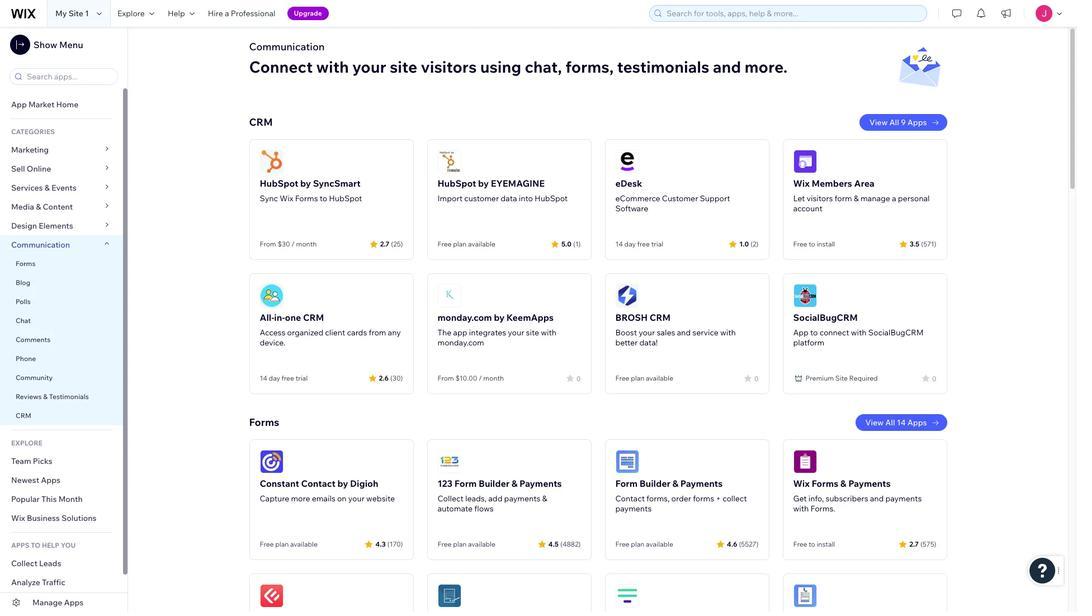 Task type: vqa. For each thing, say whether or not it's contained in the screenshot.
Previous month
no



Task type: locate. For each thing, give the bounding box(es) containing it.
2 horizontal spatial payments
[[849, 478, 891, 489]]

service
[[693, 328, 719, 338]]

upgrade button
[[287, 7, 329, 20]]

reviews & testimonials
[[16, 393, 89, 401]]

forms,
[[566, 57, 614, 77], [647, 494, 670, 504]]

communication inside the communication connect with your site visitors using chat, forms, testimonials and more.
[[249, 40, 325, 53]]

free down device.
[[282, 374, 294, 383]]

communication down 'design elements'
[[11, 240, 72, 250]]

to left connect
[[811, 328, 818, 338]]

form up leads,
[[455, 478, 477, 489]]

with down 'keemapps'
[[541, 328, 557, 338]]

free plan available up boom form logo
[[616, 540, 673, 549]]

2 0 from the left
[[754, 374, 759, 383]]

free plan available down the more
[[260, 540, 318, 549]]

2 payments from the left
[[681, 478, 723, 489]]

all for crm
[[890, 117, 899, 128]]

1 monday.com from the top
[[438, 312, 492, 323]]

2 install from the top
[[817, 540, 835, 549]]

to
[[320, 194, 327, 204], [809, 240, 815, 248], [811, 328, 818, 338], [809, 540, 815, 549]]

magic form builder logo image
[[438, 585, 461, 608]]

monday.com
[[438, 312, 492, 323], [438, 338, 484, 348]]

forms, left order
[[647, 494, 670, 504]]

1 horizontal spatial 14 day free trial
[[616, 240, 663, 248]]

free to install for forms
[[793, 540, 835, 549]]

1 free to install from the top
[[793, 240, 835, 248]]

available down customer
[[468, 240, 495, 248]]

0 horizontal spatial from
[[260, 240, 276, 248]]

free right the (4882)
[[616, 540, 630, 549]]

free to install down account
[[793, 240, 835, 248]]

socialbugcrm app to connect with socialbugcrm platform
[[793, 312, 924, 348]]

1 vertical spatial 2.7
[[910, 540, 919, 548]]

form down form builder & payments  logo
[[616, 478, 638, 489]]

collect
[[438, 494, 464, 504], [11, 559, 37, 569]]

1 horizontal spatial day
[[625, 240, 636, 248]]

0 horizontal spatial form
[[455, 478, 477, 489]]

trial for one
[[296, 374, 308, 383]]

wix for area
[[793, 178, 810, 189]]

free for hubspot by eyemagine
[[438, 240, 452, 248]]

media
[[11, 202, 34, 212]]

1 horizontal spatial a
[[892, 194, 896, 204]]

crm up organized
[[303, 312, 324, 323]]

flows
[[474, 504, 494, 514]]

wix inside hubspot by syncsmart sync wix forms to hubspot
[[280, 194, 293, 204]]

0 vertical spatial forms,
[[566, 57, 614, 77]]

payments inside the 'form builder & payments contact forms, order forms + collect payments'
[[681, 478, 723, 489]]

0 vertical spatial 14
[[616, 240, 623, 248]]

view for forms
[[866, 418, 884, 428]]

communication for communication
[[11, 240, 72, 250]]

0 horizontal spatial a
[[225, 8, 229, 18]]

services & events link
[[0, 178, 123, 197]]

payments for &
[[504, 494, 541, 504]]

hubspot by syncsmart logo image
[[260, 150, 283, 173]]

collect leads
[[11, 559, 61, 569]]

builder inside '123 form builder & payments collect leads, add payments & automate flows'
[[479, 478, 510, 489]]

from
[[369, 328, 386, 338]]

by for eyemagine
[[478, 178, 489, 189]]

1 vertical spatial trial
[[296, 374, 308, 383]]

data
[[501, 194, 517, 204]]

view all 9 apps
[[870, 117, 927, 128]]

crm link
[[0, 407, 123, 426]]

14 for in-
[[260, 374, 267, 383]]

comments link
[[0, 331, 123, 350]]

crm up sales on the bottom right of page
[[650, 312, 671, 323]]

visitors
[[421, 57, 477, 77], [807, 194, 833, 204]]

install down account
[[817, 240, 835, 248]]

customer
[[464, 194, 499, 204]]

monday.com by keemapps logo image
[[438, 284, 461, 308]]

0 vertical spatial trial
[[651, 240, 663, 248]]

socialbugcrm up required
[[868, 328, 924, 338]]

1 horizontal spatial payments
[[681, 478, 723, 489]]

0 vertical spatial day
[[625, 240, 636, 248]]

manage apps
[[32, 598, 84, 608]]

1 vertical spatial site
[[836, 374, 848, 383]]

payments for form
[[681, 478, 723, 489]]

1 horizontal spatial 2.7
[[910, 540, 919, 548]]

explore
[[117, 8, 145, 18]]

plan up boom form logo
[[631, 540, 645, 549]]

wix inside wix members area let visitors form & manage a personal account
[[793, 178, 810, 189]]

reviews & testimonials link
[[0, 388, 123, 407]]

form inside '123 form builder & payments collect leads, add payments & automate flows'
[[455, 478, 477, 489]]

hubspot
[[260, 178, 298, 189], [438, 178, 476, 189], [329, 194, 362, 204], [535, 194, 568, 204]]

edesk
[[616, 178, 642, 189]]

0
[[577, 374, 581, 383], [754, 374, 759, 383], [932, 374, 937, 383]]

forms inside hubspot by syncsmart sync wix forms to hubspot
[[295, 194, 318, 204]]

0 vertical spatial from
[[260, 240, 276, 248]]

0 horizontal spatial app
[[11, 100, 27, 110]]

with left forms.
[[793, 504, 809, 514]]

site inside the monday.com by keemapps the app integrates your site with monday.com
[[526, 328, 539, 338]]

forms up 'blog'
[[16, 260, 35, 268]]

menu
[[59, 39, 83, 50]]

1 vertical spatial month
[[483, 374, 504, 383]]

4.6
[[727, 540, 737, 548]]

form builder & payments  logo image
[[616, 450, 639, 474]]

free for wix members area
[[793, 240, 807, 248]]

0 horizontal spatial payments
[[520, 478, 562, 489]]

trial for customer
[[651, 240, 663, 248]]

0 vertical spatial and
[[713, 57, 741, 77]]

collect down "123"
[[438, 494, 464, 504]]

testimonials
[[49, 393, 89, 401]]

platform
[[793, 338, 825, 348]]

(1)
[[573, 240, 581, 248]]

1 vertical spatial monday.com
[[438, 338, 484, 348]]

from left $30
[[260, 240, 276, 248]]

1 builder from the left
[[479, 478, 510, 489]]

1 vertical spatial forms,
[[647, 494, 670, 504]]

123 form builder & payments logo image
[[438, 450, 461, 474]]

1 horizontal spatial collect
[[438, 494, 464, 504]]

1 vertical spatial view
[[866, 418, 884, 428]]

day for ecommerce
[[625, 240, 636, 248]]

0 horizontal spatial 2.7
[[380, 240, 389, 248]]

site inside the communication connect with your site visitors using chat, forms, testimonials and more.
[[390, 57, 417, 77]]

1 vertical spatial and
[[677, 328, 691, 338]]

1 horizontal spatial site
[[836, 374, 848, 383]]

data!
[[640, 338, 658, 348]]

1 horizontal spatial month
[[483, 374, 504, 383]]

hubspot up sync
[[260, 178, 298, 189]]

collect inside "link"
[[11, 559, 37, 569]]

0 vertical spatial monday.com
[[438, 312, 492, 323]]

2 vertical spatial and
[[870, 494, 884, 504]]

1 vertical spatial day
[[269, 374, 280, 383]]

free down import
[[438, 240, 452, 248]]

0 horizontal spatial and
[[677, 328, 691, 338]]

free to install down forms.
[[793, 540, 835, 549]]

by inside the monday.com by keemapps the app integrates your site with monday.com
[[494, 312, 505, 323]]

1 payments from the left
[[520, 478, 562, 489]]

0 horizontal spatial free
[[282, 374, 294, 383]]

by up customer
[[478, 178, 489, 189]]

forms
[[693, 494, 714, 504]]

payments
[[504, 494, 541, 504], [886, 494, 922, 504], [616, 504, 652, 514]]

available down flows
[[468, 540, 495, 549]]

0 horizontal spatial /
[[292, 240, 295, 248]]

free for 123 form builder & payments
[[438, 540, 452, 549]]

day down device.
[[269, 374, 280, 383]]

1 horizontal spatial contact
[[616, 494, 645, 504]]

contact down form builder & payments  logo
[[616, 494, 645, 504]]

0 horizontal spatial 0
[[577, 374, 581, 383]]

wix inside sidebar element
[[11, 513, 25, 524]]

available down data!
[[646, 374, 673, 383]]

and inside the communication connect with your site visitors using chat, forms, testimonials and more.
[[713, 57, 741, 77]]

1 horizontal spatial trial
[[651, 240, 663, 248]]

0 vertical spatial all
[[890, 117, 899, 128]]

elements
[[39, 221, 73, 231]]

app left connect
[[793, 328, 809, 338]]

wix right sync
[[280, 194, 293, 204]]

site right premium
[[836, 374, 848, 383]]

app left market
[[11, 100, 27, 110]]

plan down automate
[[453, 540, 467, 549]]

14 day free trial for in-
[[260, 374, 308, 383]]

free down capture
[[260, 540, 274, 549]]

wix inside wix forms & payments get info, subscribers and payments with forms.
[[793, 478, 810, 489]]

from $10.00 / month
[[438, 374, 504, 383]]

1 horizontal spatial payments
[[616, 504, 652, 514]]

payments right add
[[504, 494, 541, 504]]

all for forms
[[886, 418, 895, 428]]

plan down capture
[[275, 540, 289, 549]]

0 vertical spatial /
[[292, 240, 295, 248]]

free down the 'get'
[[793, 540, 807, 549]]

2 vertical spatial 14
[[897, 418, 906, 428]]

1 vertical spatial all
[[886, 418, 895, 428]]

0 vertical spatial view
[[870, 117, 888, 128]]

hubspot by eyemagine import customer data into hubspot
[[438, 178, 568, 204]]

forms inside sidebar element
[[16, 260, 35, 268]]

0 horizontal spatial communication
[[11, 240, 72, 250]]

view for crm
[[870, 117, 888, 128]]

free plan available down customer
[[438, 240, 495, 248]]

payments inside '123 form builder & payments collect leads, add payments & automate flows'
[[504, 494, 541, 504]]

/ for $10.00
[[479, 374, 482, 383]]

month right $30
[[296, 240, 317, 248]]

collect down apps
[[11, 559, 37, 569]]

0 vertical spatial free to install
[[793, 240, 835, 248]]

to down syncsmart
[[320, 194, 327, 204]]

by inside constant contact by digioh capture more emails on your website
[[338, 478, 348, 489]]

0 horizontal spatial month
[[296, 240, 317, 248]]

1 horizontal spatial communication
[[249, 40, 325, 53]]

client
[[325, 328, 345, 338]]

polls
[[16, 298, 31, 306]]

trial down ecommerce
[[651, 240, 663, 248]]

and right the subscribers
[[870, 494, 884, 504]]

free down automate
[[438, 540, 452, 549]]

1 vertical spatial a
[[892, 194, 896, 204]]

available for 123 form builder & payments
[[468, 540, 495, 549]]

1 vertical spatial app
[[793, 328, 809, 338]]

and right sales on the bottom right of page
[[677, 328, 691, 338]]

2.7 for hubspot by syncsmart
[[380, 240, 389, 248]]

communication up 'connect'
[[249, 40, 325, 53]]

form
[[835, 194, 852, 204]]

1 vertical spatial 14 day free trial
[[260, 374, 308, 383]]

0 for monday.com by keemapps
[[577, 374, 581, 383]]

plan for form builder & payments
[[631, 540, 645, 549]]

1 vertical spatial site
[[526, 328, 539, 338]]

1 horizontal spatial from
[[438, 374, 454, 383]]

more.
[[745, 57, 788, 77]]

software
[[616, 204, 648, 214]]

1 vertical spatial 14
[[260, 374, 267, 383]]

app market home link
[[0, 95, 123, 114]]

communication inside sidebar element
[[11, 240, 72, 250]]

with right 'connect'
[[316, 57, 349, 77]]

0 horizontal spatial visitors
[[421, 57, 477, 77]]

2 builder from the left
[[640, 478, 671, 489]]

media & content link
[[0, 197, 123, 216]]

a right hire
[[225, 8, 229, 18]]

1 horizontal spatial socialbugcrm
[[868, 328, 924, 338]]

2 form from the left
[[616, 478, 638, 489]]

0 vertical spatial contact
[[301, 478, 336, 489]]

a right manage on the right top of page
[[892, 194, 896, 204]]

0 vertical spatial app
[[11, 100, 27, 110]]

1 vertical spatial install
[[817, 540, 835, 549]]

2 monday.com from the top
[[438, 338, 484, 348]]

and left more.
[[713, 57, 741, 77]]

events
[[51, 183, 76, 193]]

view all 9 apps link
[[860, 114, 947, 131]]

and inside wix forms & payments get info, subscribers and payments with forms.
[[870, 494, 884, 504]]

from left $10.00
[[438, 374, 454, 383]]

hubspot right into
[[535, 194, 568, 204]]

let
[[793, 194, 805, 204]]

0 horizontal spatial collect
[[11, 559, 37, 569]]

0 vertical spatial month
[[296, 240, 317, 248]]

community link
[[0, 369, 123, 388]]

brosh crm boost your sales and service with better data!
[[616, 312, 736, 348]]

view left 9
[[870, 117, 888, 128]]

with right service
[[720, 328, 736, 338]]

1 form from the left
[[455, 478, 477, 489]]

1 vertical spatial contact
[[616, 494, 645, 504]]

forms up the info,
[[812, 478, 839, 489]]

/ right $10.00
[[479, 374, 482, 383]]

reviews
[[16, 393, 42, 401]]

wix down popular
[[11, 513, 25, 524]]

visitors left using at top
[[421, 57, 477, 77]]

install down forms.
[[817, 540, 835, 549]]

1 horizontal spatial forms,
[[647, 494, 670, 504]]

forms inside wix forms & payments get info, subscribers and payments with forms.
[[812, 478, 839, 489]]

1 vertical spatial from
[[438, 374, 454, 383]]

/ right $30
[[292, 240, 295, 248]]

2 horizontal spatial payments
[[886, 494, 922, 504]]

0 horizontal spatial contact
[[301, 478, 336, 489]]

1 horizontal spatial 0
[[754, 374, 759, 383]]

month for from $10.00 / month
[[483, 374, 504, 383]]

day for in-
[[269, 374, 280, 383]]

plan for constant contact by digioh
[[275, 540, 289, 549]]

contact inside constant contact by digioh capture more emails on your website
[[301, 478, 336, 489]]

day down software
[[625, 240, 636, 248]]

contact up emails
[[301, 478, 336, 489]]

crm down reviews
[[16, 412, 31, 420]]

available for form builder & payments
[[646, 540, 673, 549]]

2.7 left (25)
[[380, 240, 389, 248]]

14 day free trial down device.
[[260, 374, 308, 383]]

trial down organized
[[296, 374, 308, 383]]

1 vertical spatial collect
[[11, 559, 37, 569]]

2.7 left (575)
[[910, 540, 919, 548]]

month right $10.00
[[483, 374, 504, 383]]

install for forms
[[817, 540, 835, 549]]

0 vertical spatial communication
[[249, 40, 325, 53]]

app
[[11, 100, 27, 110], [793, 328, 809, 338]]

free for form builder & payments
[[616, 540, 630, 549]]

0 horizontal spatial 14 day free trial
[[260, 374, 308, 383]]

by up integrates
[[494, 312, 505, 323]]

collect leads link
[[0, 554, 123, 573]]

1 horizontal spatial site
[[526, 328, 539, 338]]

solutions
[[62, 513, 97, 524]]

0 horizontal spatial builder
[[479, 478, 510, 489]]

edesk ecommerce customer support software
[[616, 178, 730, 214]]

wix forms & payments logo image
[[793, 450, 817, 474]]

socialbugcrm up connect
[[793, 312, 858, 323]]

sell
[[11, 164, 25, 174]]

0 horizontal spatial site
[[390, 57, 417, 77]]

1 horizontal spatial visitors
[[807, 194, 833, 204]]

free plan available down automate
[[438, 540, 495, 549]]

payments inside wix forms & payments get info, subscribers and payments with forms.
[[886, 494, 922, 504]]

0 vertical spatial 14 day free trial
[[616, 240, 663, 248]]

view down required
[[866, 418, 884, 428]]

free for constant contact by digioh
[[260, 540, 274, 549]]

analyze traffic link
[[0, 573, 123, 592]]

free down account
[[793, 240, 807, 248]]

from for from $30 / month
[[260, 240, 276, 248]]

/ for $30
[[292, 240, 295, 248]]

available for constant contact by digioh
[[290, 540, 318, 549]]

monday.com up $10.00
[[438, 338, 484, 348]]

and inside brosh crm boost your sales and service with better data!
[[677, 328, 691, 338]]

0 vertical spatial visitors
[[421, 57, 477, 77]]

better
[[616, 338, 638, 348]]

by
[[300, 178, 311, 189], [478, 178, 489, 189], [494, 312, 505, 323], [338, 478, 348, 489]]

by inside hubspot by eyemagine import customer data into hubspot
[[478, 178, 489, 189]]

by inside hubspot by syncsmart sync wix forms to hubspot
[[300, 178, 311, 189]]

payments inside wix forms & payments get info, subscribers and payments with forms.
[[849, 478, 891, 489]]

forms link
[[0, 254, 123, 274]]

device.
[[260, 338, 286, 348]]

forms down syncsmart
[[295, 194, 318, 204]]

month for from $30 / month
[[296, 240, 317, 248]]

available down order
[[646, 540, 673, 549]]

your inside the communication connect with your site visitors using chat, forms, testimonials and more.
[[352, 57, 386, 77]]

1 vertical spatial visitors
[[807, 194, 833, 204]]

collect
[[723, 494, 747, 504]]

2 horizontal spatial and
[[870, 494, 884, 504]]

plan
[[453, 240, 467, 248], [631, 374, 645, 383], [275, 540, 289, 549], [453, 540, 467, 549], [631, 540, 645, 549]]

3 payments from the left
[[849, 478, 891, 489]]

by up on in the left bottom of the page
[[338, 478, 348, 489]]

0 horizontal spatial day
[[269, 374, 280, 383]]

syncsmart
[[313, 178, 361, 189]]

contact form logo image
[[793, 585, 817, 608]]

view all 14 apps link
[[856, 414, 947, 431]]

14 day free trial down software
[[616, 240, 663, 248]]

forms, inside the communication connect with your site visitors using chat, forms, testimonials and more.
[[566, 57, 614, 77]]

plan down import
[[453, 240, 467, 248]]

1 horizontal spatial and
[[713, 57, 741, 77]]

payments down form builder & payments  logo
[[616, 504, 652, 514]]

crm inside sidebar element
[[16, 412, 31, 420]]

3 0 from the left
[[932, 374, 937, 383]]

0 vertical spatial site
[[69, 8, 83, 18]]

wix up the 'get'
[[793, 478, 810, 489]]

0 vertical spatial 2.7
[[380, 240, 389, 248]]

2 horizontal spatial 0
[[932, 374, 937, 383]]

in-
[[274, 312, 285, 323]]

1 horizontal spatial /
[[479, 374, 482, 383]]

plan for hubspot by eyemagine
[[453, 240, 467, 248]]

monday.com up app
[[438, 312, 492, 323]]

wix members area let visitors form & manage a personal account
[[793, 178, 930, 214]]

free down software
[[637, 240, 650, 248]]

blog
[[16, 279, 30, 287]]

& inside the 'form builder & payments contact forms, order forms + collect payments'
[[673, 478, 679, 489]]

crm up hubspot by syncsmart logo
[[249, 116, 273, 129]]

0 vertical spatial a
[[225, 8, 229, 18]]

forms, right chat,
[[566, 57, 614, 77]]

form builder & payments contact forms, order forms + collect payments
[[616, 478, 747, 514]]

from for from $10.00 / month
[[438, 374, 454, 383]]

to inside socialbugcrm app to connect with socialbugcrm platform
[[811, 328, 818, 338]]

team picks
[[11, 456, 52, 466]]

1 horizontal spatial free
[[637, 240, 650, 248]]

0 horizontal spatial socialbugcrm
[[793, 312, 858, 323]]

site left 1
[[69, 8, 83, 18]]

(4882)
[[560, 540, 581, 548]]

available down the more
[[290, 540, 318, 549]]

1 0 from the left
[[577, 374, 581, 383]]

0 horizontal spatial 14
[[260, 374, 267, 383]]

eyemagine
[[491, 178, 545, 189]]

builder inside the 'form builder & payments contact forms, order forms + collect payments'
[[640, 478, 671, 489]]

0 horizontal spatial payments
[[504, 494, 541, 504]]

visitors down members
[[807, 194, 833, 204]]

hubspot up import
[[438, 178, 476, 189]]

9
[[901, 117, 906, 128]]

communication for communication connect with your site visitors using chat, forms, testimonials and more.
[[249, 40, 325, 53]]

area
[[854, 178, 875, 189]]

free plan available for 123 form builder & payments
[[438, 540, 495, 549]]

0 vertical spatial site
[[390, 57, 417, 77]]

0 horizontal spatial trial
[[296, 374, 308, 383]]

one
[[285, 312, 301, 323]]

0 vertical spatial install
[[817, 240, 835, 248]]

1 vertical spatial free
[[282, 374, 294, 383]]

visitors inside the communication connect with your site visitors using chat, forms, testimonials and more.
[[421, 57, 477, 77]]

2 free to install from the top
[[793, 540, 835, 549]]

4.6 (5527)
[[727, 540, 759, 548]]

2.6
[[379, 374, 389, 382]]

by left syncsmart
[[300, 178, 311, 189]]

app inside app market home link
[[11, 100, 27, 110]]

0 vertical spatial collect
[[438, 494, 464, 504]]

wix up let
[[793, 178, 810, 189]]

1 install from the top
[[817, 240, 835, 248]]

payments up 2.7 (575)
[[886, 494, 922, 504]]

team picks link
[[0, 452, 123, 471]]

1 horizontal spatial app
[[793, 328, 809, 338]]

1 vertical spatial free to install
[[793, 540, 835, 549]]

1 vertical spatial communication
[[11, 240, 72, 250]]

day
[[625, 240, 636, 248], [269, 374, 280, 383]]

import
[[438, 194, 463, 204]]

manage apps link
[[0, 593, 128, 612]]



Task type: describe. For each thing, give the bounding box(es) containing it.
1.0
[[740, 240, 749, 248]]

& inside wix forms & payments get info, subscribers and payments with forms.
[[841, 478, 847, 489]]

app market home
[[11, 100, 78, 110]]

app
[[453, 328, 467, 338]]

phone
[[16, 355, 36, 363]]

forms, inside the 'form builder & payments contact forms, order forms + collect payments'
[[647, 494, 670, 504]]

collect inside '123 form builder & payments collect leads, add payments & automate flows'
[[438, 494, 464, 504]]

info,
[[809, 494, 824, 504]]

required
[[849, 374, 878, 383]]

contact inside the 'form builder & payments contact forms, order forms + collect payments'
[[616, 494, 645, 504]]

with inside brosh crm boost your sales and service with better data!
[[720, 328, 736, 338]]

testimonials
[[617, 57, 710, 77]]

categories
[[11, 128, 55, 136]]

hubspot by syncsmart sync wix forms to hubspot
[[260, 178, 362, 204]]

site for my
[[69, 8, 83, 18]]

Search for tools, apps, help & more... field
[[663, 6, 923, 21]]

all-
[[260, 312, 274, 323]]

services & events
[[11, 183, 76, 193]]

plan down data!
[[631, 374, 645, 383]]

free plan available down data!
[[616, 374, 673, 383]]

with inside the monday.com by keemapps the app integrates your site with monday.com
[[541, 328, 557, 338]]

more
[[291, 494, 310, 504]]

into
[[519, 194, 533, 204]]

to
[[31, 541, 40, 550]]

payments for payments
[[886, 494, 922, 504]]

apps
[[11, 541, 29, 550]]

marketing
[[11, 145, 49, 155]]

premium
[[806, 374, 834, 383]]

wix forms & payments get info, subscribers and payments with forms.
[[793, 478, 922, 514]]

sales
[[657, 328, 675, 338]]

with inside socialbugcrm app to connect with socialbugcrm platform
[[851, 328, 867, 338]]

to down account
[[809, 240, 815, 248]]

wix business solutions link
[[0, 509, 123, 528]]

online
[[27, 164, 51, 174]]

hire a professional
[[208, 8, 276, 18]]

0 for brosh crm
[[754, 374, 759, 383]]

hire
[[208, 8, 223, 18]]

site for premium
[[836, 374, 848, 383]]

install for crm
[[817, 240, 835, 248]]

sell online link
[[0, 159, 123, 178]]

connect
[[249, 57, 313, 77]]

order
[[671, 494, 691, 504]]

the
[[438, 328, 452, 338]]

free for wix forms & payments
[[793, 540, 807, 549]]

& inside wix members area let visitors form & manage a personal account
[[854, 194, 859, 204]]

socialbugcrm logo image
[[793, 284, 817, 308]]

keemapps
[[507, 312, 554, 323]]

forms.
[[811, 504, 836, 514]]

sync
[[260, 194, 278, 204]]

team
[[11, 456, 31, 466]]

help
[[42, 541, 59, 550]]

4.5 (4882)
[[548, 540, 581, 548]]

by for syncsmart
[[300, 178, 311, 189]]

a inside wix members area let visitors form & manage a personal account
[[892, 194, 896, 204]]

sidebar element
[[0, 27, 128, 612]]

by for keemapps
[[494, 312, 505, 323]]

chat
[[16, 317, 31, 325]]

professional
[[231, 8, 276, 18]]

5.0 (1)
[[562, 240, 581, 248]]

app inside socialbugcrm app to connect with socialbugcrm platform
[[793, 328, 809, 338]]

free down better
[[616, 374, 630, 383]]

2.7 (25)
[[380, 240, 403, 248]]

marketing link
[[0, 140, 123, 159]]

chat,
[[525, 57, 562, 77]]

manage
[[861, 194, 890, 204]]

all-in-one crm logo image
[[260, 284, 283, 308]]

to inside hubspot by syncsmart sync wix forms to hubspot
[[320, 194, 327, 204]]

support
[[700, 194, 730, 204]]

crm inside all-in-one crm access organized client cards from any device.
[[303, 312, 324, 323]]

free for in-
[[282, 374, 294, 383]]

get
[[793, 494, 807, 504]]

constant contact by digioh logo image
[[260, 450, 283, 474]]

free plan available for hubspot by eyemagine
[[438, 240, 495, 248]]

you
[[61, 541, 76, 550]]

visitors inside wix members area let visitors form & manage a personal account
[[807, 194, 833, 204]]

personal
[[898, 194, 930, 204]]

(575)
[[921, 540, 937, 548]]

+
[[716, 494, 721, 504]]

access
[[260, 328, 285, 338]]

monday.com by keemapps the app integrates your site with monday.com
[[438, 312, 557, 348]]

forms up constant contact by digioh logo
[[249, 416, 279, 429]]

popular this month link
[[0, 490, 123, 509]]

available for hubspot by eyemagine
[[468, 240, 495, 248]]

Search apps... field
[[23, 69, 114, 84]]

(2)
[[751, 240, 759, 248]]

wix for &
[[793, 478, 810, 489]]

services
[[11, 183, 43, 193]]

design
[[11, 221, 37, 231]]

free plan available for constant contact by digioh
[[260, 540, 318, 549]]

form inside the 'form builder & payments contact forms, order forms + collect payments'
[[616, 478, 638, 489]]

media & content
[[11, 202, 73, 212]]

0 vertical spatial socialbugcrm
[[793, 312, 858, 323]]

on
[[337, 494, 347, 504]]

explore
[[11, 439, 42, 447]]

your inside the monday.com by keemapps the app integrates your site with monday.com
[[508, 328, 524, 338]]

crm inside brosh crm boost your sales and service with better data!
[[650, 312, 671, 323]]

free to install for crm
[[793, 240, 835, 248]]

comments
[[16, 336, 50, 344]]

home
[[56, 100, 78, 110]]

2.7 for wix forms & payments
[[910, 540, 919, 548]]

leads
[[39, 559, 61, 569]]

hire a professional link
[[201, 0, 282, 27]]

upgrade
[[294, 9, 322, 17]]

payments for wix
[[849, 478, 891, 489]]

hubspot down syncsmart
[[329, 194, 362, 204]]

(5527)
[[739, 540, 759, 548]]

wix for solutions
[[11, 513, 25, 524]]

brosh crm logo image
[[616, 284, 639, 308]]

epic forms & payments logo image
[[260, 585, 283, 608]]

content
[[43, 202, 73, 212]]

automate
[[438, 504, 473, 514]]

14 day free trial for ecommerce
[[616, 240, 663, 248]]

payments inside '123 form builder & payments collect leads, add payments & automate flows'
[[520, 478, 562, 489]]

leads,
[[465, 494, 487, 504]]

14 for ecommerce
[[616, 240, 623, 248]]

newest
[[11, 475, 39, 486]]

with inside wix forms & payments get info, subscribers and payments with forms.
[[793, 504, 809, 514]]

this
[[41, 494, 57, 505]]

payments inside the 'form builder & payments contact forms, order forms + collect payments'
[[616, 504, 652, 514]]

hubspot by eyemagine logo image
[[438, 150, 461, 173]]

connect
[[820, 328, 849, 338]]

popular
[[11, 494, 40, 505]]

wix members area logo image
[[793, 150, 817, 173]]

digioh
[[350, 478, 378, 489]]

members
[[812, 178, 852, 189]]

free for ecommerce
[[637, 240, 650, 248]]

2 horizontal spatial 14
[[897, 418, 906, 428]]

newest apps
[[11, 475, 60, 486]]

1 vertical spatial socialbugcrm
[[868, 328, 924, 338]]

add
[[488, 494, 503, 504]]

your inside constant contact by digioh capture more emails on your website
[[348, 494, 365, 504]]

to down forms.
[[809, 540, 815, 549]]

brosh
[[616, 312, 648, 323]]

integrates
[[469, 328, 506, 338]]

123 form builder & payments collect leads, add payments & automate flows
[[438, 478, 562, 514]]

boost
[[616, 328, 637, 338]]

your inside brosh crm boost your sales and service with better data!
[[639, 328, 655, 338]]

plan for 123 form builder & payments
[[453, 540, 467, 549]]

edesk logo image
[[616, 150, 639, 173]]

newest apps link
[[0, 471, 123, 490]]

free plan available for form builder & payments
[[616, 540, 673, 549]]

boom form logo image
[[616, 585, 639, 608]]

with inside the communication connect with your site visitors using chat, forms, testimonials and more.
[[316, 57, 349, 77]]

any
[[388, 328, 401, 338]]

show menu button
[[10, 35, 83, 55]]

all-in-one crm access organized client cards from any device.
[[260, 312, 401, 348]]

4.3
[[376, 540, 386, 548]]



